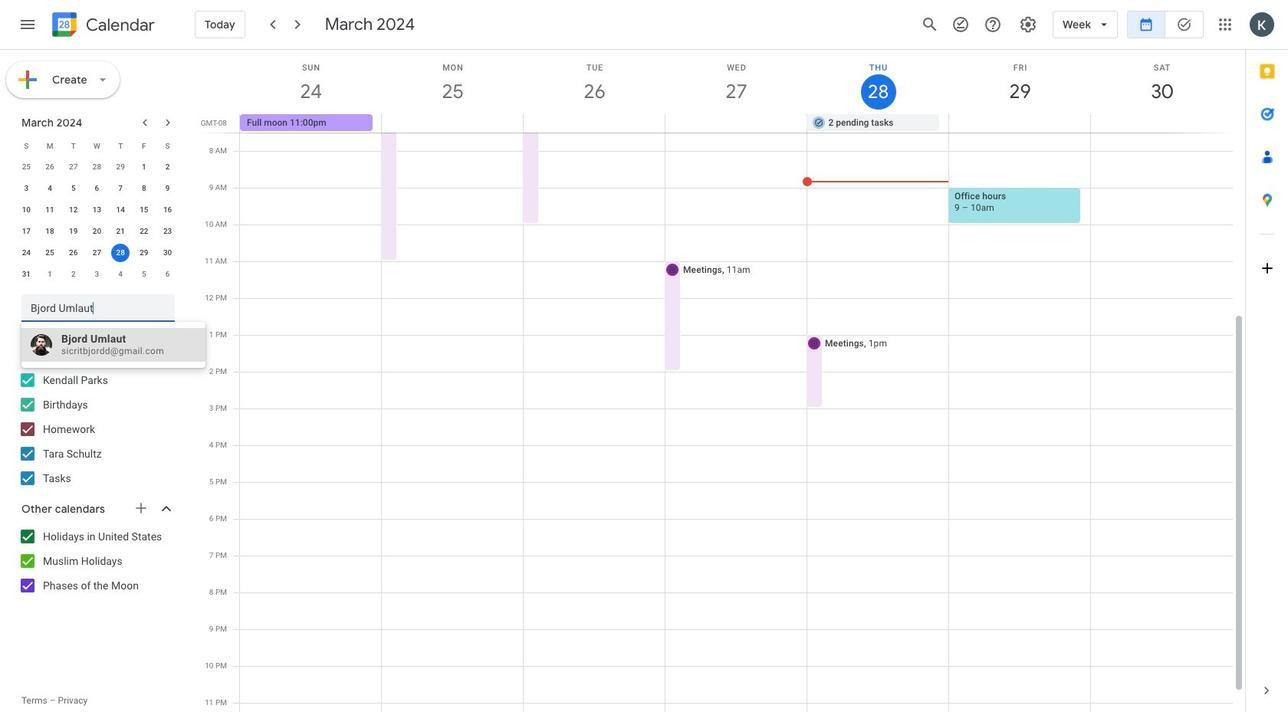 Task type: vqa. For each thing, say whether or not it's contained in the screenshot.
PM related to 12 PM
no



Task type: describe. For each thing, give the bounding box(es) containing it.
21 element
[[111, 222, 130, 241]]

31 element
[[17, 265, 36, 284]]

february 27 element
[[64, 158, 83, 176]]

heading inside calendar element
[[83, 16, 155, 34]]

2 element
[[158, 158, 177, 176]]

20 element
[[88, 222, 106, 241]]

settings menu image
[[1020, 15, 1038, 34]]

main drawer image
[[18, 15, 37, 34]]

april 6 element
[[158, 265, 177, 284]]

16 element
[[158, 201, 177, 219]]

Search for people text field
[[31, 295, 166, 322]]

26 element
[[64, 244, 83, 262]]

27 element
[[88, 244, 106, 262]]

19 element
[[64, 222, 83, 241]]

13 element
[[88, 201, 106, 219]]

11 element
[[41, 201, 59, 219]]

28, today element
[[111, 244, 130, 262]]

april 2 element
[[64, 265, 83, 284]]

cell inside march 2024 grid
[[109, 242, 132, 264]]

3 element
[[17, 179, 36, 198]]

12 element
[[64, 201, 83, 219]]

april 3 element
[[88, 265, 106, 284]]

march 2024 grid
[[15, 135, 179, 285]]



Task type: locate. For each thing, give the bounding box(es) containing it.
None search field
[[0, 288, 190, 322]]

6 element
[[88, 179, 106, 198]]

1 element
[[135, 158, 153, 176]]

calendar element
[[49, 9, 155, 43]]

4 element
[[41, 179, 59, 198]]

my calendars list
[[3, 368, 190, 491]]

24 element
[[17, 244, 36, 262]]

grid
[[196, 50, 1246, 713]]

10 element
[[17, 201, 36, 219]]

april 5 element
[[135, 265, 153, 284]]

add other calendars image
[[133, 501, 149, 516]]

23 element
[[158, 222, 177, 241]]

april 1 element
[[41, 265, 59, 284]]

5 element
[[64, 179, 83, 198]]

february 25 element
[[17, 158, 36, 176]]

30 element
[[158, 244, 177, 262]]

14 element
[[111, 201, 130, 219]]

cell
[[382, 114, 524, 133], [524, 114, 666, 133], [666, 114, 807, 133], [949, 114, 1091, 133], [1091, 114, 1233, 133], [109, 242, 132, 264]]

9 element
[[158, 179, 177, 198]]

april 4 element
[[111, 265, 130, 284]]

other calendars list
[[3, 525, 190, 598]]

row group
[[15, 156, 179, 285]]

7 element
[[111, 179, 130, 198]]

february 29 element
[[111, 158, 130, 176]]

february 28 element
[[88, 158, 106, 176]]

8 element
[[135, 179, 153, 198]]

row
[[233, 114, 1246, 133], [15, 135, 179, 156], [15, 156, 179, 178], [15, 178, 179, 199], [15, 199, 179, 221], [15, 221, 179, 242], [15, 242, 179, 264], [15, 264, 179, 285]]

15 element
[[135, 201, 153, 219]]

heading
[[83, 16, 155, 34]]

17 element
[[17, 222, 36, 241]]

tab list
[[1247, 50, 1289, 670]]

22 element
[[135, 222, 153, 241]]

29 element
[[135, 244, 153, 262]]

list box
[[21, 328, 206, 362]]

18 element
[[41, 222, 59, 241]]

25 element
[[41, 244, 59, 262]]

february 26 element
[[41, 158, 59, 176]]



